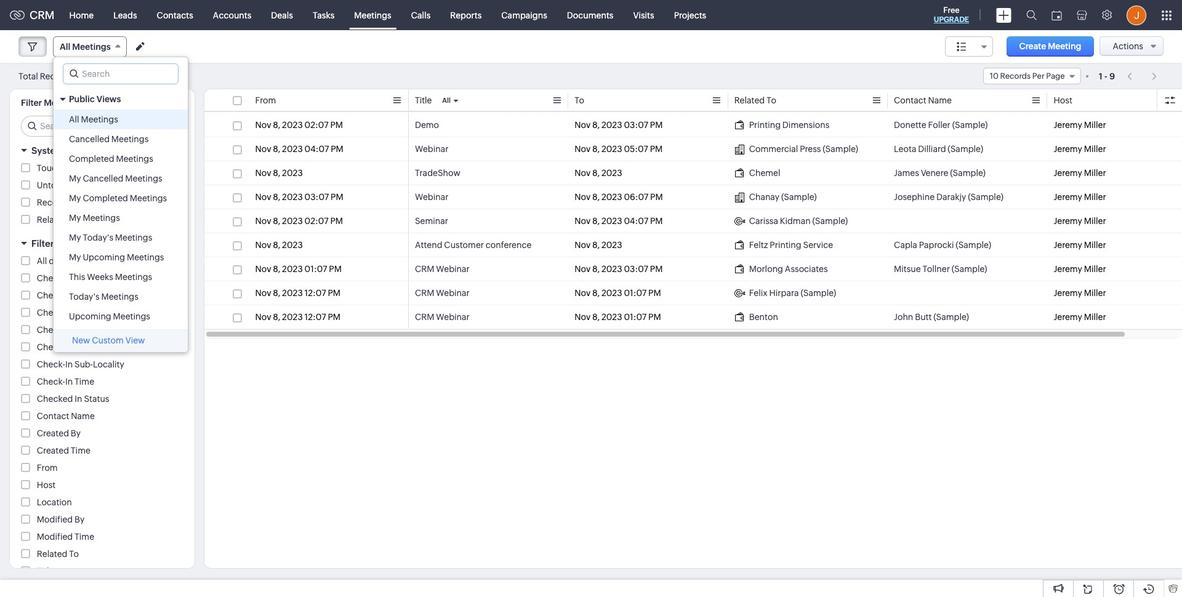 Task type: vqa. For each thing, say whether or not it's contained in the screenshot.
Jeremy for Capla Paprocki (Sample)
yes



Task type: locate. For each thing, give the bounding box(es) containing it.
in up check-in by
[[65, 273, 73, 283]]

(sample) right 'darakjy'
[[968, 192, 1004, 202]]

1 vertical spatial crm webinar link
[[415, 287, 470, 299]]

1 vertical spatial 12:07
[[305, 312, 326, 322]]

jeremy miller for mitsue tollner (sample)
[[1054, 264, 1106, 274]]

printing up morlong associates
[[770, 240, 802, 250]]

cancelled up defined
[[69, 134, 110, 144]]

1 vertical spatial name
[[71, 411, 95, 421]]

created time
[[37, 446, 90, 456]]

1 vertical spatial modified
[[37, 532, 73, 542]]

1 webinar link from the top
[[415, 143, 449, 155]]

jeremy miller for donette foller (sample)
[[1054, 120, 1106, 130]]

nov 8, 2023 01:07 pm
[[255, 264, 342, 274], [575, 288, 661, 298], [575, 312, 661, 322]]

(sample) for commercial press (sample)
[[823, 144, 858, 154]]

9 right '-'
[[1110, 71, 1115, 81]]

carissa
[[749, 216, 778, 226]]

0 vertical spatial upcoming
[[83, 252, 125, 262]]

chanay (sample)
[[749, 192, 817, 202]]

by up modified time
[[75, 515, 85, 525]]

action up related records action
[[68, 198, 94, 208]]

2 vertical spatial 01:07
[[624, 312, 647, 322]]

7 jeremy from the top
[[1054, 264, 1083, 274]]

check- down check-in by
[[37, 308, 65, 318]]

4 my from the top
[[69, 233, 81, 243]]

created for created time
[[37, 446, 69, 456]]

records up filter meetings by
[[40, 71, 73, 81]]

1 horizontal spatial 04:07
[[624, 216, 649, 226]]

webinar link down the demo link
[[415, 143, 449, 155]]

6 miller from the top
[[1084, 240, 1106, 250]]

1 nov 8, 2023 12:07 pm from the top
[[255, 288, 341, 298]]

create menu image
[[996, 8, 1012, 22]]

0 vertical spatial modified
[[37, 515, 73, 525]]

2 vertical spatial nov 8, 2023 03:07 pm
[[575, 264, 663, 274]]

1 vertical spatial nov 8, 2023 02:07 pm
[[255, 216, 343, 226]]

miller for mitsue tollner (sample)
[[1084, 264, 1106, 274]]

1 crm webinar from the top
[[415, 264, 470, 274]]

9 up 'public'
[[75, 72, 80, 81]]

created down created by
[[37, 446, 69, 456]]

today's up the city
[[69, 292, 100, 302]]

cancelled meetings option
[[54, 129, 188, 149]]

felix hirpara (sample) link
[[734, 287, 836, 299]]

navigation
[[1121, 67, 1164, 85]]

9 for 1 - 9
[[1110, 71, 1115, 81]]

check- down check-in city
[[37, 325, 65, 335]]

(sample) inside "link"
[[948, 144, 984, 154]]

today's down my meetings
[[83, 233, 113, 243]]

printing
[[749, 120, 781, 130], [770, 240, 802, 250]]

total
[[18, 71, 38, 81]]

2 jeremy from the top
[[1054, 144, 1083, 154]]

01:07 for felix hirpara (sample)
[[624, 288, 647, 298]]

webinar link
[[415, 143, 449, 155], [415, 191, 449, 203]]

host up location
[[37, 480, 56, 490]]

nov 8, 2023 01:07 pm for benton
[[575, 312, 661, 322]]

all meetings down home link
[[60, 42, 111, 52]]

jeremy miller for james venere (sample)
[[1054, 168, 1106, 178]]

0 vertical spatial nov 8, 2023 01:07 pm
[[255, 264, 342, 274]]

3 jeremy miller from the top
[[1054, 168, 1106, 178]]

free upgrade
[[934, 6, 969, 24]]

02:07 for seminar
[[305, 216, 329, 226]]

0 vertical spatial created
[[37, 429, 69, 438]]

0 vertical spatial contact
[[894, 95, 927, 105]]

related down modified time
[[37, 549, 67, 559]]

webinar link for nov 8, 2023 04:07 pm
[[415, 143, 449, 155]]

morlong associates link
[[734, 263, 828, 275]]

created
[[37, 429, 69, 438], [37, 446, 69, 456]]

webinar for morlong associates
[[436, 264, 470, 274]]

2 created from the top
[[37, 446, 69, 456]]

title
[[415, 95, 432, 105], [37, 567, 54, 576]]

related to up printing dimensions link
[[734, 95, 776, 105]]

records for related
[[69, 215, 102, 225]]

webinar link up the seminar link at the top of page
[[415, 191, 449, 203]]

1 horizontal spatial from
[[255, 95, 276, 105]]

related down record at the top left
[[37, 215, 67, 225]]

1 vertical spatial nov 8, 2023 12:07 pm
[[255, 312, 341, 322]]

1 my from the top
[[69, 174, 81, 184]]

1 horizontal spatial related to
[[734, 95, 776, 105]]

2 vertical spatial crm webinar
[[415, 312, 470, 322]]

documents link
[[557, 0, 623, 30]]

(sample) right butt
[[934, 312, 969, 322]]

1 jeremy from the top
[[1054, 120, 1083, 130]]

in for status
[[75, 394, 82, 404]]

filter inside dropdown button
[[31, 238, 54, 249]]

1 vertical spatial from
[[37, 463, 58, 473]]

my
[[69, 174, 81, 184], [69, 193, 81, 203], [69, 213, 81, 223], [69, 233, 81, 243], [69, 252, 81, 262]]

contacts link
[[147, 0, 203, 30]]

free
[[944, 6, 960, 15]]

06:07
[[624, 192, 649, 202]]

miller for leota dilliard (sample)
[[1084, 144, 1106, 154]]

7 check- from the top
[[37, 377, 65, 387]]

john butt (sample)
[[894, 312, 969, 322]]

0 vertical spatial related to
[[734, 95, 776, 105]]

9 jeremy from the top
[[1054, 312, 1083, 322]]

check-in country
[[37, 325, 107, 335]]

0 horizontal spatial 9
[[75, 72, 80, 81]]

2 crm webinar from the top
[[415, 288, 470, 298]]

1 vertical spatial 04:07
[[624, 216, 649, 226]]

cancelled
[[69, 134, 110, 144], [83, 174, 123, 184]]

search text field up system defined filters dropdown button
[[22, 116, 185, 136]]

search image
[[1027, 10, 1037, 20]]

my for my today's meetings
[[69, 233, 81, 243]]

check- up check-in time
[[37, 360, 65, 369]]

this
[[69, 272, 85, 282]]

0 vertical spatial related
[[734, 95, 765, 105]]

records inside "field"
[[1000, 71, 1031, 81]]

1 vertical spatial nov 8, 2023 01:07 pm
[[575, 288, 661, 298]]

1 created from the top
[[37, 429, 69, 438]]

1 - 9
[[1099, 71, 1115, 81]]

jeremy for josephine darakjy (sample)
[[1054, 192, 1083, 202]]

0 vertical spatial nov 8, 2023 03:07 pm
[[575, 120, 663, 130]]

webinar for felix hirpara (sample)
[[436, 288, 470, 298]]

(sample) down associates
[[801, 288, 836, 298]]

related to
[[734, 95, 776, 105], [37, 549, 79, 559]]

crm webinar
[[415, 264, 470, 274], [415, 288, 470, 298], [415, 312, 470, 322]]

5 check- from the top
[[37, 342, 65, 352]]

chemel
[[749, 168, 781, 178]]

campaigns
[[501, 10, 547, 20]]

1 02:07 from the top
[[305, 120, 329, 130]]

upcoming up weeks
[[83, 252, 125, 262]]

modified down location
[[37, 515, 73, 525]]

jeremy miller for josephine darakjy (sample)
[[1054, 192, 1106, 202]]

1 check- from the top
[[37, 273, 65, 283]]

meetings down home link
[[72, 42, 111, 52]]

1 vertical spatial related
[[37, 215, 67, 225]]

9 jeremy miller from the top
[[1054, 312, 1106, 322]]

7 miller from the top
[[1084, 264, 1106, 274]]

2 modified from the top
[[37, 532, 73, 542]]

contact name up donette
[[894, 95, 952, 105]]

1 vertical spatial filter
[[31, 238, 54, 249]]

my down fields
[[69, 252, 81, 262]]

search text field up public views dropdown button
[[63, 64, 178, 84]]

filter
[[21, 98, 42, 108], [31, 238, 54, 249]]

1 vertical spatial 02:07
[[305, 216, 329, 226]]

nov 8, 2023 04:07 pm
[[255, 144, 344, 154], [575, 216, 663, 226]]

time down created by
[[71, 446, 90, 456]]

0 vertical spatial name
[[928, 95, 952, 105]]

1 vertical spatial webinar link
[[415, 191, 449, 203]]

3 miller from the top
[[1084, 168, 1106, 178]]

3 check- from the top
[[37, 308, 65, 318]]

contact
[[894, 95, 927, 105], [37, 411, 69, 421]]

2 miller from the top
[[1084, 144, 1106, 154]]

0 vertical spatial crm webinar
[[415, 264, 470, 274]]

2 02:07 from the top
[[305, 216, 329, 226]]

check- for check-in by
[[37, 291, 65, 301]]

2 check- from the top
[[37, 291, 65, 301]]

02:07
[[305, 120, 329, 130], [305, 216, 329, 226]]

my down related records action
[[69, 233, 81, 243]]

records up fields
[[69, 215, 102, 225]]

(sample) right dilliard
[[948, 144, 984, 154]]

6 jeremy from the top
[[1054, 240, 1083, 250]]

records for touched
[[74, 163, 107, 173]]

(sample) right paprocki
[[956, 240, 992, 250]]

7 jeremy miller from the top
[[1054, 264, 1106, 274]]

01:07 for benton
[[624, 312, 647, 322]]

12:07
[[305, 288, 326, 298], [305, 312, 326, 322]]

pm
[[330, 120, 343, 130], [650, 120, 663, 130], [331, 144, 344, 154], [650, 144, 663, 154], [331, 192, 343, 202], [650, 192, 663, 202], [330, 216, 343, 226], [650, 216, 663, 226], [329, 264, 342, 274], [650, 264, 663, 274], [328, 288, 341, 298], [648, 288, 661, 298], [328, 312, 341, 322], [648, 312, 661, 322]]

(sample) for mitsue tollner (sample)
[[952, 264, 987, 274]]

chanay (sample) link
[[734, 191, 817, 203]]

nov 8, 2023 03:07 pm for demo
[[575, 120, 663, 130]]

chemel link
[[734, 167, 781, 179]]

completed
[[69, 154, 114, 164], [83, 193, 128, 203]]

from
[[255, 95, 276, 105], [37, 463, 58, 473]]

contact up donette
[[894, 95, 927, 105]]

row group
[[204, 113, 1182, 329]]

0 horizontal spatial action
[[68, 198, 94, 208]]

3 my from the top
[[69, 213, 81, 223]]

0 horizontal spatial title
[[37, 567, 54, 576]]

my today's meetings
[[69, 233, 152, 243]]

in for time
[[65, 377, 73, 387]]

check- down check-in country
[[37, 342, 65, 352]]

check-in by
[[37, 291, 85, 301]]

carissa kidman (sample)
[[749, 216, 848, 226]]

None field
[[945, 36, 993, 57]]

10
[[990, 71, 999, 81]]

demo link
[[415, 119, 439, 131]]

9 miller from the top
[[1084, 312, 1106, 322]]

12:07 for felix hirpara (sample)
[[305, 288, 326, 298]]

0 vertical spatial 03:07
[[624, 120, 648, 130]]

0 vertical spatial title
[[415, 95, 432, 105]]

today's
[[83, 233, 113, 243], [69, 292, 100, 302]]

records up my completed meetings
[[84, 180, 117, 190]]

my down touched records on the left top of the page
[[69, 174, 81, 184]]

2 crm webinar link from the top
[[415, 287, 470, 299]]

in up new
[[65, 325, 73, 335]]

2 vertical spatial crm webinar link
[[415, 311, 470, 323]]

crm webinar link for felix
[[415, 287, 470, 299]]

time down sub-
[[75, 377, 94, 387]]

0 vertical spatial nov 8, 2023 12:07 pm
[[255, 288, 341, 298]]

1 vertical spatial printing
[[770, 240, 802, 250]]

check- up checked
[[37, 377, 65, 387]]

1 vertical spatial title
[[37, 567, 54, 576]]

1 vertical spatial contact
[[37, 411, 69, 421]]

in left the city
[[65, 308, 73, 318]]

5 my from the top
[[69, 252, 81, 262]]

filters
[[103, 145, 130, 156]]

6 jeremy miller from the top
[[1054, 240, 1106, 250]]

1 miller from the top
[[1084, 120, 1106, 130]]

nov 8, 2023 12:07 pm
[[255, 288, 341, 298], [255, 312, 341, 322]]

check-in time
[[37, 377, 94, 387]]

meetings inside option
[[81, 115, 118, 124]]

check-in state
[[37, 342, 95, 352]]

by
[[84, 98, 94, 108]]

1 horizontal spatial 9
[[1110, 71, 1115, 81]]

8 miller from the top
[[1084, 288, 1106, 298]]

0 vertical spatial 01:07
[[305, 264, 327, 274]]

contact down checked
[[37, 411, 69, 421]]

new custom view
[[72, 336, 145, 345]]

1 horizontal spatial contact name
[[894, 95, 952, 105]]

in left state
[[65, 342, 73, 352]]

in left status
[[75, 394, 82, 404]]

8,
[[273, 120, 280, 130], [592, 120, 600, 130], [273, 144, 280, 154], [592, 144, 600, 154], [273, 168, 280, 178], [592, 168, 600, 178], [273, 192, 280, 202], [592, 192, 600, 202], [273, 216, 280, 226], [592, 216, 600, 226], [273, 240, 280, 250], [592, 240, 600, 250], [273, 264, 280, 274], [592, 264, 600, 274], [273, 288, 280, 298], [592, 288, 600, 298], [273, 312, 280, 322], [592, 312, 600, 322]]

1 horizontal spatial action
[[104, 215, 130, 225]]

0 horizontal spatial 04:07
[[305, 144, 329, 154]]

row group containing nov 8, 2023 02:07 pm
[[204, 113, 1182, 329]]

0 horizontal spatial from
[[37, 463, 58, 473]]

1 horizontal spatial host
[[1054, 95, 1073, 105]]

meetings up filters
[[111, 134, 149, 144]]

-
[[1105, 71, 1108, 81]]

per
[[1033, 71, 1045, 81]]

all meetings inside option
[[69, 115, 118, 124]]

(sample) for carissa kidman (sample)
[[813, 216, 848, 226]]

related to down modified time
[[37, 549, 79, 559]]

6 check- from the top
[[37, 360, 65, 369]]

0 vertical spatial webinar link
[[415, 143, 449, 155]]

crm for morlong associates
[[415, 264, 434, 274]]

meetings down by on the left top of page
[[81, 115, 118, 124]]

crm
[[30, 9, 55, 22], [415, 264, 434, 274], [415, 288, 434, 298], [415, 312, 434, 322]]

by for modified
[[75, 515, 85, 525]]

1 vertical spatial action
[[104, 215, 130, 225]]

webinar for benton
[[436, 312, 470, 322]]

0 vertical spatial all meetings
[[60, 42, 111, 52]]

(sample) for james venere (sample)
[[950, 168, 986, 178]]

upcoming
[[83, 252, 125, 262], [69, 312, 111, 321]]

9
[[1110, 71, 1115, 81], [75, 72, 80, 81]]

2 webinar link from the top
[[415, 191, 449, 203]]

in left sub-
[[65, 360, 73, 369]]

time down modified by
[[75, 532, 94, 542]]

webinar
[[415, 144, 449, 154], [415, 192, 449, 202], [436, 264, 470, 274], [436, 288, 470, 298], [436, 312, 470, 322]]

1 vertical spatial all meetings
[[69, 115, 118, 124]]

0 vertical spatial nov 8, 2023 02:07 pm
[[255, 120, 343, 130]]

in for sub-
[[65, 360, 73, 369]]

public views region
[[54, 110, 188, 326]]

2 my from the top
[[69, 193, 81, 203]]

all inside field
[[60, 42, 70, 52]]

(sample) right tollner
[[952, 264, 987, 274]]

2 horizontal spatial to
[[767, 95, 776, 105]]

reports
[[450, 10, 482, 20]]

by inside dropdown button
[[56, 238, 67, 249]]

3 jeremy from the top
[[1054, 168, 1083, 178]]

location
[[37, 498, 72, 507]]

2 vertical spatial time
[[75, 532, 94, 542]]

0 vertical spatial 12:07
[[305, 288, 326, 298]]

1 vertical spatial related to
[[37, 549, 79, 559]]

3 crm webinar from the top
[[415, 312, 470, 322]]

home link
[[59, 0, 104, 30]]

crm for felix hirpara (sample)
[[415, 288, 434, 298]]

title down modified time
[[37, 567, 54, 576]]

contact name
[[894, 95, 952, 105], [37, 411, 95, 421]]

1 vertical spatial host
[[37, 480, 56, 490]]

(sample) for leota dilliard (sample)
[[948, 144, 984, 154]]

0 horizontal spatial related to
[[37, 549, 79, 559]]

1 vertical spatial crm webinar
[[415, 288, 470, 298]]

10 records per page
[[990, 71, 1065, 81]]

1 nov 8, 2023 02:07 pm from the top
[[255, 120, 343, 130]]

0 vertical spatial completed
[[69, 154, 114, 164]]

contact name up created by
[[37, 411, 95, 421]]

records down defined
[[74, 163, 107, 173]]

name up foller
[[928, 95, 952, 105]]

2 nov 8, 2023 02:07 pm from the top
[[255, 216, 343, 226]]

create meeting
[[1019, 41, 1082, 51]]

9 inside total records 9
[[75, 72, 80, 81]]

0 vertical spatial time
[[75, 377, 94, 387]]

0 vertical spatial from
[[255, 95, 276, 105]]

0 horizontal spatial contact
[[37, 411, 69, 421]]

modified down modified by
[[37, 532, 73, 542]]

1 horizontal spatial name
[[928, 95, 952, 105]]

(sample) up service
[[813, 216, 848, 226]]

create menu element
[[989, 0, 1019, 30]]

records for untouched
[[84, 180, 117, 190]]

my down record action on the top left of the page
[[69, 213, 81, 223]]

(sample) right foller
[[952, 120, 988, 130]]

profile element
[[1120, 0, 1154, 30]]

in down check-in address
[[65, 291, 73, 301]]

check- down all day
[[37, 273, 65, 283]]

feltz printing service
[[749, 240, 833, 250]]

filter down total
[[21, 98, 42, 108]]

my for my upcoming meetings
[[69, 252, 81, 262]]

03:07 for demo
[[624, 120, 648, 130]]

(sample) for josephine darakjy (sample)
[[968, 192, 1004, 202]]

1 crm webinar link from the top
[[415, 263, 470, 275]]

nov
[[255, 120, 271, 130], [575, 120, 591, 130], [255, 144, 271, 154], [575, 144, 591, 154], [255, 168, 271, 178], [575, 168, 591, 178], [255, 192, 271, 202], [575, 192, 591, 202], [255, 216, 271, 226], [575, 216, 591, 226], [255, 240, 271, 250], [575, 240, 591, 250], [255, 264, 271, 274], [575, 264, 591, 274], [255, 288, 271, 298], [575, 288, 591, 298], [255, 312, 271, 322], [575, 312, 591, 322]]

title up the demo link
[[415, 95, 432, 105]]

jeremy for john butt (sample)
[[1054, 312, 1083, 322]]

all meetings down by on the left top of page
[[69, 115, 118, 124]]

time
[[75, 377, 94, 387], [71, 446, 90, 456], [75, 532, 94, 542]]

5 miller from the top
[[1084, 216, 1106, 226]]

0 vertical spatial 02:07
[[305, 120, 329, 130]]

record
[[37, 198, 66, 208]]

locality
[[93, 360, 124, 369]]

by up created time
[[71, 429, 81, 438]]

1 jeremy miller from the top
[[1054, 120, 1106, 130]]

by up the city
[[75, 291, 85, 301]]

james venere (sample) link
[[894, 167, 986, 179]]

2 12:07 from the top
[[305, 312, 326, 322]]

(sample) up 'darakjy'
[[950, 168, 986, 178]]

capla paprocki (sample) link
[[894, 239, 992, 251]]

all meetings option
[[54, 110, 188, 129]]

04:07
[[305, 144, 329, 154], [624, 216, 649, 226]]

Search text field
[[63, 64, 178, 84], [22, 116, 185, 136]]

0 vertical spatial nov 8, 2023 04:07 pm
[[255, 144, 344, 154]]

1 vertical spatial 01:07
[[624, 288, 647, 298]]

12:07 for benton
[[305, 312, 326, 322]]

4 check- from the top
[[37, 325, 65, 335]]

country
[[75, 325, 107, 335]]

1 vertical spatial nov 8, 2023 04:07 pm
[[575, 216, 663, 226]]

1 vertical spatial created
[[37, 446, 69, 456]]

1 vertical spatial upcoming
[[69, 312, 111, 321]]

filter up all day
[[31, 238, 54, 249]]

2 vertical spatial nov 8, 2023 01:07 pm
[[575, 312, 661, 322]]

my down untouched records
[[69, 193, 81, 203]]

0 vertical spatial cancelled
[[69, 134, 110, 144]]

4 miller from the top
[[1084, 192, 1106, 202]]

4 jeremy from the top
[[1054, 192, 1083, 202]]

by up the day
[[56, 238, 67, 249]]

profile image
[[1127, 5, 1147, 25]]

created up created time
[[37, 429, 69, 438]]

0 vertical spatial crm webinar link
[[415, 263, 470, 275]]

0 vertical spatial filter
[[21, 98, 42, 108]]

2 nov 8, 2023 12:07 pm from the top
[[255, 312, 341, 322]]

0 vertical spatial host
[[1054, 95, 1073, 105]]

name down checked in status
[[71, 411, 95, 421]]

cancelled down completed meetings
[[83, 174, 123, 184]]

printing up 'commercial'
[[749, 120, 781, 130]]

9 for total records 9
[[75, 72, 80, 81]]

1 vertical spatial contact name
[[37, 411, 95, 421]]

1 horizontal spatial contact
[[894, 95, 927, 105]]

related up printing dimensions link
[[734, 95, 765, 105]]

2 vertical spatial 03:07
[[624, 264, 648, 274]]

modified for modified by
[[37, 515, 73, 525]]

4 jeremy miller from the top
[[1054, 192, 1106, 202]]

5 jeremy miller from the top
[[1054, 216, 1106, 226]]

0 horizontal spatial name
[[71, 411, 95, 421]]

my cancelled meetings
[[69, 174, 162, 184]]

(sample) for john butt (sample)
[[934, 312, 969, 322]]

(sample) right press
[[823, 144, 858, 154]]

time for created time
[[71, 446, 90, 456]]

1 12:07 from the top
[[305, 288, 326, 298]]

nov 8, 2023 03:07 pm for crm webinar
[[575, 264, 663, 274]]

records right 10
[[1000, 71, 1031, 81]]

crm webinar link
[[415, 263, 470, 275], [415, 287, 470, 299], [415, 311, 470, 323]]

check- up check-in city
[[37, 291, 65, 301]]

press
[[800, 144, 821, 154]]

0 horizontal spatial to
[[69, 549, 79, 559]]

crm webinar link for morlong
[[415, 263, 470, 275]]

2 jeremy miller from the top
[[1054, 144, 1106, 154]]

public views button
[[54, 89, 188, 110]]

(sample) for donette foller (sample)
[[952, 120, 988, 130]]

action up my today's meetings at the top left of page
[[104, 215, 130, 225]]

mitsue
[[894, 264, 921, 274]]

upcoming up the country
[[69, 312, 111, 321]]

check- for check-in time
[[37, 377, 65, 387]]

1 modified from the top
[[37, 515, 73, 525]]

check- for check-in state
[[37, 342, 65, 352]]

host down 'page'
[[1054, 95, 1073, 105]]

printing dimensions
[[749, 120, 830, 130]]

(sample) up carissa kidman (sample) at the top of page
[[781, 192, 817, 202]]

nov 8, 2023 12:07 pm for benton
[[255, 312, 341, 322]]

1 vertical spatial time
[[71, 446, 90, 456]]

in up checked in status
[[65, 377, 73, 387]]



Task type: describe. For each thing, give the bounding box(es) containing it.
conference
[[486, 240, 532, 250]]

1 vertical spatial search text field
[[22, 116, 185, 136]]

calls link
[[401, 0, 440, 30]]

seminar
[[415, 216, 448, 226]]

status
[[84, 394, 109, 404]]

meetings up my upcoming meetings
[[115, 233, 152, 243]]

kidman
[[780, 216, 811, 226]]

0 horizontal spatial host
[[37, 480, 56, 490]]

0 horizontal spatial nov 8, 2023 04:07 pm
[[255, 144, 344, 154]]

miller for josephine darakjy (sample)
[[1084, 192, 1106, 202]]

leota dilliard (sample)
[[894, 144, 984, 154]]

jeremy for mitsue tollner (sample)
[[1054, 264, 1083, 274]]

created for created by
[[37, 429, 69, 438]]

8 jeremy miller from the top
[[1054, 288, 1106, 298]]

donette foller (sample)
[[894, 120, 988, 130]]

(sample) for capla paprocki (sample)
[[956, 240, 992, 250]]

chanay
[[749, 192, 780, 202]]

my for my meetings
[[69, 213, 81, 223]]

in for city
[[65, 308, 73, 318]]

0 vertical spatial printing
[[749, 120, 781, 130]]

by for created
[[71, 429, 81, 438]]

check- for check-in address
[[37, 273, 65, 283]]

all day
[[37, 256, 63, 266]]

jeremy for donette foller (sample)
[[1054, 120, 1083, 130]]

records for 10
[[1000, 71, 1031, 81]]

tasks link
[[303, 0, 344, 30]]

check- for check-in country
[[37, 325, 65, 335]]

meetings down this weeks meetings
[[101, 292, 138, 302]]

james venere (sample)
[[894, 168, 986, 178]]

1 vertical spatial completed
[[83, 193, 128, 203]]

contacts
[[157, 10, 193, 20]]

new
[[72, 336, 90, 345]]

untouched
[[37, 180, 82, 190]]

deals link
[[261, 0, 303, 30]]

john
[[894, 312, 913, 322]]

untouched records
[[37, 180, 117, 190]]

customer
[[444, 240, 484, 250]]

create
[[1019, 41, 1046, 51]]

james
[[894, 168, 919, 178]]

record action
[[37, 198, 94, 208]]

02:07 for demo
[[305, 120, 329, 130]]

check- for check-in sub-locality
[[37, 360, 65, 369]]

modified for modified time
[[37, 532, 73, 542]]

projects
[[674, 10, 706, 20]]

custom
[[92, 336, 124, 345]]

system
[[31, 145, 64, 156]]

seminar link
[[415, 215, 448, 227]]

commercial press (sample)
[[749, 144, 858, 154]]

crm webinar for morlong
[[415, 264, 470, 274]]

meetings up the view
[[113, 312, 150, 321]]

foller
[[928, 120, 951, 130]]

commercial
[[749, 144, 798, 154]]

check- for check-in city
[[37, 308, 65, 318]]

fields
[[69, 238, 95, 249]]

modified by
[[37, 515, 85, 525]]

jeremy miller for leota dilliard (sample)
[[1054, 144, 1106, 154]]

meetings down my upcoming meetings
[[115, 272, 152, 282]]

0 vertical spatial today's
[[83, 233, 113, 243]]

in for address
[[65, 273, 73, 283]]

size image
[[957, 41, 967, 52]]

paprocki
[[919, 240, 954, 250]]

All Meetings field
[[53, 36, 127, 57]]

meeting
[[1048, 41, 1082, 51]]

in for by
[[65, 291, 73, 301]]

filter for filter meetings by
[[21, 98, 42, 108]]

nov 8, 2023 06:07 pm
[[575, 192, 663, 202]]

touched
[[37, 163, 72, 173]]

new custom view link
[[54, 330, 188, 352]]

meetings down my today's meetings at the top left of page
[[127, 252, 164, 262]]

1 vertical spatial today's
[[69, 292, 100, 302]]

meetings left by on the left top of page
[[44, 98, 82, 108]]

filter for filter by fields
[[31, 238, 54, 249]]

crm link
[[10, 9, 55, 22]]

total records 9
[[18, 71, 80, 81]]

meetings left calls 'link'
[[354, 10, 391, 20]]

nov 8, 2023 01:07 pm for felix hirpara (sample)
[[575, 288, 661, 298]]

miller for donette foller (sample)
[[1084, 120, 1106, 130]]

1 horizontal spatial nov 8, 2023 04:07 pm
[[575, 216, 663, 226]]

by for filter
[[56, 238, 67, 249]]

miller for james venere (sample)
[[1084, 168, 1106, 178]]

jeremy for capla paprocki (sample)
[[1054, 240, 1083, 250]]

butt
[[915, 312, 932, 322]]

all meetings inside field
[[60, 42, 111, 52]]

1 vertical spatial cancelled
[[83, 174, 123, 184]]

josephine darakjy (sample) link
[[894, 191, 1004, 203]]

attend customer conference
[[415, 240, 532, 250]]

crm webinar for felix
[[415, 288, 470, 298]]

leota
[[894, 144, 917, 154]]

system defined filters button
[[10, 140, 195, 161]]

nov 8, 2023 02:07 pm for seminar
[[255, 216, 343, 226]]

mitsue tollner (sample)
[[894, 264, 987, 274]]

calendar image
[[1052, 10, 1062, 20]]

1 horizontal spatial title
[[415, 95, 432, 105]]

0 vertical spatial contact name
[[894, 95, 952, 105]]

josephine
[[894, 192, 935, 202]]

hirpara
[[769, 288, 799, 298]]

jeremy miller for capla paprocki (sample)
[[1054, 240, 1106, 250]]

in for country
[[65, 325, 73, 335]]

visits link
[[623, 0, 664, 30]]

attend customer conference link
[[415, 239, 532, 251]]

felix
[[749, 288, 768, 298]]

my upcoming meetings
[[69, 252, 164, 262]]

leads link
[[104, 0, 147, 30]]

0 vertical spatial action
[[68, 198, 94, 208]]

modified time
[[37, 532, 94, 542]]

meetings inside option
[[111, 134, 149, 144]]

nov 8, 2023 02:07 pm for demo
[[255, 120, 343, 130]]

cancelled inside option
[[69, 134, 110, 144]]

this weeks meetings
[[69, 272, 152, 282]]

8 jeremy from the top
[[1054, 288, 1083, 298]]

venere
[[921, 168, 949, 178]]

records for total
[[40, 71, 73, 81]]

crm for benton
[[415, 312, 434, 322]]

0 vertical spatial search text field
[[63, 64, 178, 84]]

miller for capla paprocki (sample)
[[1084, 240, 1106, 250]]

meetings up my completed meetings
[[125, 174, 162, 184]]

time for modified time
[[75, 532, 94, 542]]

1 horizontal spatial to
[[575, 95, 584, 105]]

jeremy for leota dilliard (sample)
[[1054, 144, 1083, 154]]

actions
[[1113, 41, 1144, 51]]

accounts link
[[203, 0, 261, 30]]

tollner
[[923, 264, 950, 274]]

0 horizontal spatial contact name
[[37, 411, 95, 421]]

day
[[49, 256, 63, 266]]

darakjy
[[937, 192, 966, 202]]

meetings inside field
[[72, 42, 111, 52]]

miller for john butt (sample)
[[1084, 312, 1106, 322]]

donette
[[894, 120, 927, 130]]

josephine darakjy (sample)
[[894, 192, 1004, 202]]

in for state
[[65, 342, 73, 352]]

morlong
[[749, 264, 783, 274]]

city
[[75, 308, 91, 318]]

tradeshow
[[415, 168, 461, 178]]

john butt (sample) link
[[894, 311, 969, 323]]

meetings down cancelled meetings option
[[116, 154, 153, 164]]

my completed meetings
[[69, 193, 167, 203]]

state
[[75, 342, 95, 352]]

filter meetings by
[[21, 98, 94, 108]]

my for my cancelled meetings
[[69, 174, 81, 184]]

3 crm webinar link from the top
[[415, 311, 470, 323]]

(sample) for felix hirpara (sample)
[[801, 288, 836, 298]]

jeremy for james venere (sample)
[[1054, 168, 1083, 178]]

5 jeremy from the top
[[1054, 216, 1083, 226]]

filter by fields
[[31, 238, 95, 249]]

1 vertical spatial nov 8, 2023 03:07 pm
[[255, 192, 343, 202]]

attend
[[415, 240, 442, 250]]

my for my completed meetings
[[69, 193, 81, 203]]

touched records
[[37, 163, 107, 173]]

1
[[1099, 71, 1103, 81]]

10 Records Per Page field
[[983, 68, 1081, 84]]

2 vertical spatial related
[[37, 549, 67, 559]]

meetings up my today's meetings at the top left of page
[[83, 213, 120, 223]]

public views
[[69, 94, 121, 104]]

1 vertical spatial 03:07
[[305, 192, 329, 202]]

webinar link for nov 8, 2023 03:07 pm
[[415, 191, 449, 203]]

meetings down my cancelled meetings
[[130, 193, 167, 203]]

checked
[[37, 394, 73, 404]]

0 vertical spatial 04:07
[[305, 144, 329, 154]]

dimensions
[[783, 120, 830, 130]]

my meetings
[[69, 213, 120, 223]]

create meeting button
[[1007, 36, 1094, 57]]

service
[[803, 240, 833, 250]]

benton
[[749, 312, 778, 322]]

tradeshow link
[[415, 167, 461, 179]]

jeremy miller for john butt (sample)
[[1054, 312, 1106, 322]]

all inside option
[[69, 115, 79, 124]]

views
[[97, 94, 121, 104]]

search element
[[1019, 0, 1044, 30]]

03:07 for crm webinar
[[624, 264, 648, 274]]

nov 8, 2023 12:07 pm for felix hirpara (sample)
[[255, 288, 341, 298]]

defined
[[66, 145, 101, 156]]

feltz
[[749, 240, 768, 250]]



